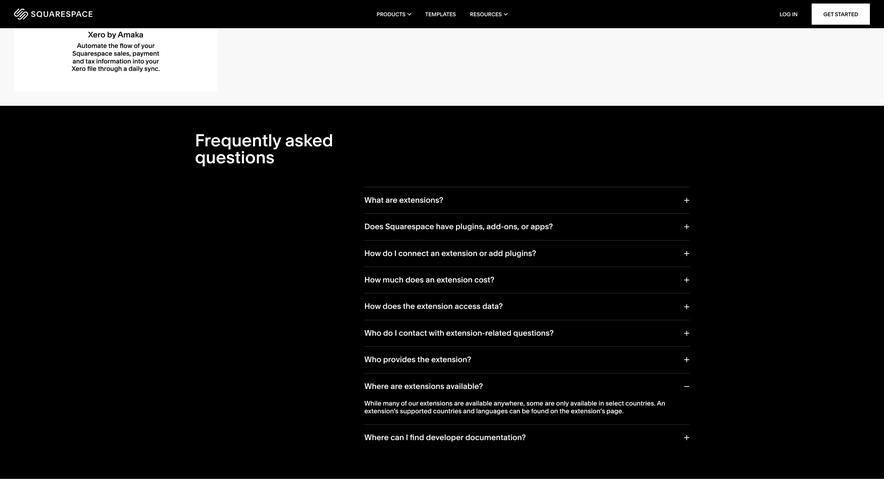 Task type: locate. For each thing, give the bounding box(es) containing it.
does down much
[[383, 302, 401, 312]]

0 vertical spatial who
[[365, 329, 382, 338]]

show answer image for where can i find developer documentation?
[[684, 436, 689, 441]]

0 horizontal spatial and
[[73, 57, 84, 65]]

1 vertical spatial and
[[463, 407, 475, 415]]

get started
[[824, 11, 859, 17]]

does
[[406, 275, 424, 285], [383, 302, 401, 312]]

1 show answer image from the top
[[684, 225, 689, 230]]

xero
[[88, 30, 105, 40], [72, 65, 86, 73]]

are up many
[[391, 382, 403, 391]]

0 vertical spatial extensions
[[405, 382, 445, 391]]

0 vertical spatial squarespace
[[72, 49, 112, 58]]

while many of our extensions are available anywhere, some are only available in select countries. an extension's supported countries and languages can be found on the extension's page.
[[365, 400, 666, 415]]

0 horizontal spatial of
[[134, 42, 140, 50]]

extensions up "our"
[[405, 382, 445, 391]]

do
[[383, 249, 393, 258], [383, 329, 393, 338]]

who do i contact with extension-related questions?
[[365, 329, 554, 338]]

1 vertical spatial of
[[401, 400, 407, 408]]

an right connect
[[431, 249, 440, 258]]

1 vertical spatial your
[[146, 57, 159, 65]]

show answer image for what are extensions?
[[684, 198, 689, 203]]

1 vertical spatial do
[[383, 329, 393, 338]]

1 vertical spatial where
[[365, 433, 389, 443]]

while
[[365, 400, 382, 408]]

and
[[73, 57, 84, 65], [463, 407, 475, 415]]

get
[[824, 11, 834, 17]]

the down by
[[108, 42, 118, 50]]

0 vertical spatial i
[[394, 249, 397, 258]]

of right flow
[[134, 42, 140, 50]]

1 vertical spatial extensions
[[420, 400, 453, 408]]

extension down how do i connect an extension or add plugins?
[[437, 275, 473, 285]]

log             in
[[780, 11, 798, 17]]

1 who from the top
[[365, 329, 382, 338]]

1 vertical spatial or
[[480, 249, 487, 258]]

do left connect
[[383, 249, 393, 258]]

do for how
[[383, 249, 393, 258]]

2 vertical spatial i
[[406, 433, 408, 443]]

extensions
[[405, 382, 445, 391], [420, 400, 453, 408]]

0 vertical spatial can
[[510, 407, 521, 415]]

only
[[556, 400, 569, 408]]

4 show answer image from the top
[[684, 358, 689, 363]]

does squarespace have plugins, add-ons, or apps?
[[365, 222, 553, 232]]

your right into
[[146, 57, 159, 65]]

file
[[87, 65, 96, 73]]

or right ons,
[[521, 222, 529, 232]]

2 vertical spatial how
[[365, 302, 381, 312]]

an
[[431, 249, 440, 258], [426, 275, 435, 285]]

add-
[[487, 222, 504, 232]]

or
[[521, 222, 529, 232], [480, 249, 487, 258]]

0 horizontal spatial squarespace
[[72, 49, 112, 58]]

extension down 'does squarespace have plugins, add-ons, or apps?'
[[442, 249, 478, 258]]

questions?
[[514, 329, 554, 338]]

apps?
[[531, 222, 553, 232]]

many
[[383, 400, 400, 408]]

plugins?
[[505, 249, 536, 258]]

provides
[[383, 355, 416, 365]]

have
[[436, 222, 454, 232]]

3 show answer image from the top
[[684, 305, 689, 310]]

0 vertical spatial or
[[521, 222, 529, 232]]

page.
[[607, 407, 624, 415]]

available down available?
[[466, 400, 493, 408]]

available
[[466, 400, 493, 408], [571, 400, 597, 408]]

1 vertical spatial who
[[365, 355, 382, 365]]

in
[[599, 400, 604, 408]]

and left tax
[[73, 57, 84, 65]]

questions
[[195, 147, 275, 168]]

and right "countries" at the bottom of page
[[463, 407, 475, 415]]

how much does an extension cost?
[[365, 275, 495, 285]]

developer
[[426, 433, 464, 443]]

1 horizontal spatial squarespace
[[386, 222, 434, 232]]

0 horizontal spatial or
[[480, 249, 487, 258]]

squarespace logo link
[[14, 8, 185, 20]]

languages
[[476, 407, 508, 415]]

extension's left "our"
[[365, 407, 399, 415]]

0 vertical spatial and
[[73, 57, 84, 65]]

can
[[510, 407, 521, 415], [391, 433, 404, 443]]

i
[[394, 249, 397, 258], [395, 329, 397, 338], [406, 433, 408, 443]]

extension's right only
[[571, 407, 605, 415]]

3 show answer image from the top
[[684, 331, 689, 336]]

i left contact
[[395, 329, 397, 338]]

log             in link
[[780, 11, 798, 17]]

available left in
[[571, 400, 597, 408]]

1 horizontal spatial extension's
[[571, 407, 605, 415]]

extensions inside while many of our extensions are available anywhere, some are only available in select countries. an extension's supported countries and languages can be found on the extension's page.
[[420, 400, 453, 408]]

how
[[365, 249, 381, 258], [365, 275, 381, 285], [365, 302, 381, 312]]

2 how from the top
[[365, 275, 381, 285]]

of
[[134, 42, 140, 50], [401, 400, 407, 408]]

0 vertical spatial where
[[365, 382, 389, 391]]

where up while
[[365, 382, 389, 391]]

or left add
[[480, 249, 487, 258]]

find
[[410, 433, 424, 443]]

1 where from the top
[[365, 382, 389, 391]]

1 horizontal spatial does
[[406, 275, 424, 285]]

0 vertical spatial how
[[365, 249, 381, 258]]

i left find
[[406, 433, 408, 443]]

0 vertical spatial your
[[141, 42, 155, 50]]

where are extensions available?
[[365, 382, 483, 391]]

are down available?
[[454, 400, 464, 408]]

1 how from the top
[[365, 249, 381, 258]]

i left connect
[[394, 249, 397, 258]]

where down while
[[365, 433, 389, 443]]

xero left file
[[72, 65, 86, 73]]

hide answer image
[[684, 384, 689, 389]]

0 vertical spatial do
[[383, 249, 393, 258]]

1 horizontal spatial and
[[463, 407, 475, 415]]

0 horizontal spatial available
[[466, 400, 493, 408]]

the inside while many of our extensions are available anywhere, some are only available in select countries. an extension's supported countries and languages can be found on the extension's page.
[[560, 407, 570, 415]]

of inside while many of our extensions are available anywhere, some are only available in select countries. an extension's supported countries and languages can be found on the extension's page.
[[401, 400, 407, 408]]

how for how much does an extension cost?
[[365, 275, 381, 285]]

extension
[[442, 249, 478, 258], [437, 275, 473, 285], [417, 302, 453, 312]]

log
[[780, 11, 791, 17]]

can left be at the right bottom
[[510, 407, 521, 415]]

do left contact
[[383, 329, 393, 338]]

resources
[[470, 11, 502, 17]]

1 horizontal spatial can
[[510, 407, 521, 415]]

show answer image
[[684, 225, 689, 230], [684, 278, 689, 283], [684, 331, 689, 336], [684, 436, 689, 441]]

data?
[[483, 302, 503, 312]]

the
[[108, 42, 118, 50], [403, 302, 415, 312], [418, 355, 430, 365], [560, 407, 570, 415]]

2 where from the top
[[365, 433, 389, 443]]

squarespace up file
[[72, 49, 112, 58]]

frequently
[[195, 130, 281, 151]]

an up how does the extension access data?
[[426, 275, 435, 285]]

are left only
[[545, 400, 555, 408]]

2 show answer image from the top
[[684, 278, 689, 283]]

do for who
[[383, 329, 393, 338]]

2 extension's from the left
[[571, 407, 605, 415]]

get started link
[[812, 4, 870, 25]]

1 vertical spatial how
[[365, 275, 381, 285]]

1 vertical spatial i
[[395, 329, 397, 338]]

1 vertical spatial xero
[[72, 65, 86, 73]]

supported
[[400, 407, 432, 415]]

xero up automate
[[88, 30, 105, 40]]

0 vertical spatial an
[[431, 249, 440, 258]]

1 vertical spatial can
[[391, 433, 404, 443]]

show answer image
[[684, 198, 689, 203], [684, 251, 689, 256], [684, 305, 689, 310], [684, 358, 689, 363]]

0 vertical spatial does
[[406, 275, 424, 285]]

the inside the xero by amaka automate the flow of your squarespace sales, payment and tax information into your xero file through a daily sync.
[[108, 42, 118, 50]]

2 show answer image from the top
[[684, 251, 689, 256]]

0 horizontal spatial extension's
[[365, 407, 399, 415]]

1 horizontal spatial available
[[571, 400, 597, 408]]

can left find
[[391, 433, 404, 443]]

are
[[386, 196, 398, 205], [391, 382, 403, 391], [454, 400, 464, 408], [545, 400, 555, 408]]

available?
[[446, 382, 483, 391]]

0 horizontal spatial xero
[[72, 65, 86, 73]]

squarespace up connect
[[386, 222, 434, 232]]

0 horizontal spatial does
[[383, 302, 401, 312]]

who for who provides the extension?
[[365, 355, 382, 365]]

the right on
[[560, 407, 570, 415]]

where
[[365, 382, 389, 391], [365, 433, 389, 443]]

squarespace
[[72, 49, 112, 58], [386, 222, 434, 232]]

1 horizontal spatial of
[[401, 400, 407, 408]]

extensions down where are extensions available?
[[420, 400, 453, 408]]

2 who from the top
[[365, 355, 382, 365]]

3 how from the top
[[365, 302, 381, 312]]

where for where can i find developer documentation?
[[365, 433, 389, 443]]

information
[[96, 57, 131, 65]]

0 vertical spatial of
[[134, 42, 140, 50]]

1 show answer image from the top
[[684, 198, 689, 203]]

and inside the xero by amaka automate the flow of your squarespace sales, payment and tax information into your xero file through a daily sync.
[[73, 57, 84, 65]]

of left "our"
[[401, 400, 407, 408]]

4 show answer image from the top
[[684, 436, 689, 441]]

extension up with at bottom
[[417, 302, 453, 312]]

your up into
[[141, 42, 155, 50]]

your
[[141, 42, 155, 50], [146, 57, 159, 65]]

1 vertical spatial does
[[383, 302, 401, 312]]

0 horizontal spatial can
[[391, 433, 404, 443]]

0 vertical spatial xero
[[88, 30, 105, 40]]

does right much
[[406, 275, 424, 285]]

1 horizontal spatial or
[[521, 222, 529, 232]]

the up contact
[[403, 302, 415, 312]]

who
[[365, 329, 382, 338], [365, 355, 382, 365]]



Task type: describe. For each thing, give the bounding box(es) containing it.
squarespace inside the xero by amaka automate the flow of your squarespace sales, payment and tax information into your xero file through a daily sync.
[[72, 49, 112, 58]]

be
[[522, 407, 530, 415]]

found
[[531, 407, 549, 415]]

who for who do i contact with extension-related questions?
[[365, 329, 382, 338]]

connect
[[399, 249, 429, 258]]

in
[[792, 11, 798, 17]]

access
[[455, 302, 481, 312]]

extension-
[[446, 329, 485, 338]]

what are extensions?
[[365, 196, 444, 205]]

where can i find developer documentation?
[[365, 433, 526, 443]]

a
[[124, 65, 127, 73]]

through
[[98, 65, 122, 73]]

amaka
[[118, 30, 144, 40]]

payment
[[133, 49, 159, 58]]

show answer image for who provides the extension?
[[684, 358, 689, 363]]

extensions?
[[399, 196, 444, 205]]

plugins,
[[456, 222, 485, 232]]

sales,
[[114, 49, 131, 58]]

an
[[657, 400, 666, 408]]

squarespace logo image
[[14, 8, 93, 20]]

0 vertical spatial extension
[[442, 249, 478, 258]]

how does the extension access data?
[[365, 302, 503, 312]]

how do i connect an extension or add plugins?
[[365, 249, 536, 258]]

with
[[429, 329, 445, 338]]

flow
[[120, 42, 132, 50]]

1 vertical spatial squarespace
[[386, 222, 434, 232]]

products button
[[377, 0, 411, 28]]

1 vertical spatial extension
[[437, 275, 473, 285]]

extension?
[[431, 355, 471, 365]]

tax
[[86, 57, 95, 65]]

much
[[383, 275, 404, 285]]

products
[[377, 11, 406, 17]]

does
[[365, 222, 384, 232]]

2 available from the left
[[571, 400, 597, 408]]

into
[[133, 57, 144, 65]]

of inside the xero by amaka automate the flow of your squarespace sales, payment and tax information into your xero file through a daily sync.
[[134, 42, 140, 50]]

and inside while many of our extensions are available anywhere, some are only available in select countries. an extension's supported countries and languages can be found on the extension's page.
[[463, 407, 475, 415]]

are right what
[[386, 196, 398, 205]]

templates link
[[426, 0, 456, 28]]

resources button
[[470, 0, 508, 28]]

1 extension's from the left
[[365, 407, 399, 415]]

by
[[107, 30, 116, 40]]

1 horizontal spatial xero
[[88, 30, 105, 40]]

related
[[485, 329, 512, 338]]

1 available from the left
[[466, 400, 493, 408]]

some
[[527, 400, 544, 408]]

who provides the extension?
[[365, 355, 471, 365]]

2 vertical spatial extension
[[417, 302, 453, 312]]

select
[[606, 400, 624, 408]]

show answer image for how much does an extension cost?
[[684, 278, 689, 283]]

automate
[[77, 42, 107, 50]]

what
[[365, 196, 384, 205]]

our
[[409, 400, 419, 408]]

templates
[[426, 11, 456, 17]]

i for connect
[[394, 249, 397, 258]]

how for how do i connect an extension or add plugins?
[[365, 249, 381, 258]]

on
[[551, 407, 558, 415]]

documentation?
[[466, 433, 526, 443]]

i for contact
[[395, 329, 397, 338]]

show answer image for how does the extension access data?
[[684, 305, 689, 310]]

add
[[489, 249, 503, 258]]

started
[[835, 11, 859, 17]]

where for where are extensions available?
[[365, 382, 389, 391]]

daily
[[129, 65, 143, 73]]

ons,
[[504, 222, 520, 232]]

how for how does the extension access data?
[[365, 302, 381, 312]]

anywhere,
[[494, 400, 525, 408]]

or for extension
[[480, 249, 487, 258]]

cost?
[[475, 275, 495, 285]]

frequently asked questions
[[195, 130, 333, 168]]

show answer image for how do i connect an extension or add plugins?
[[684, 251, 689, 256]]

or for ons,
[[521, 222, 529, 232]]

the right provides
[[418, 355, 430, 365]]

show answer image for who do i contact with extension-related questions?
[[684, 331, 689, 336]]

can inside while many of our extensions are available anywhere, some are only available in select countries. an extension's supported countries and languages can be found on the extension's page.
[[510, 407, 521, 415]]

asked
[[285, 130, 333, 151]]

xero by amaka automate the flow of your squarespace sales, payment and tax information into your xero file through a daily sync.
[[72, 30, 160, 73]]

i for find
[[406, 433, 408, 443]]

countries
[[433, 407, 462, 415]]

sync.
[[144, 65, 160, 73]]

show answer image for does squarespace have plugins, add-ons, or apps?
[[684, 225, 689, 230]]

1 vertical spatial an
[[426, 275, 435, 285]]

contact
[[399, 329, 427, 338]]

countries.
[[626, 400, 656, 408]]



Task type: vqa. For each thing, say whether or not it's contained in the screenshot.
CUSTOMER RELATIONSHIPS link
no



